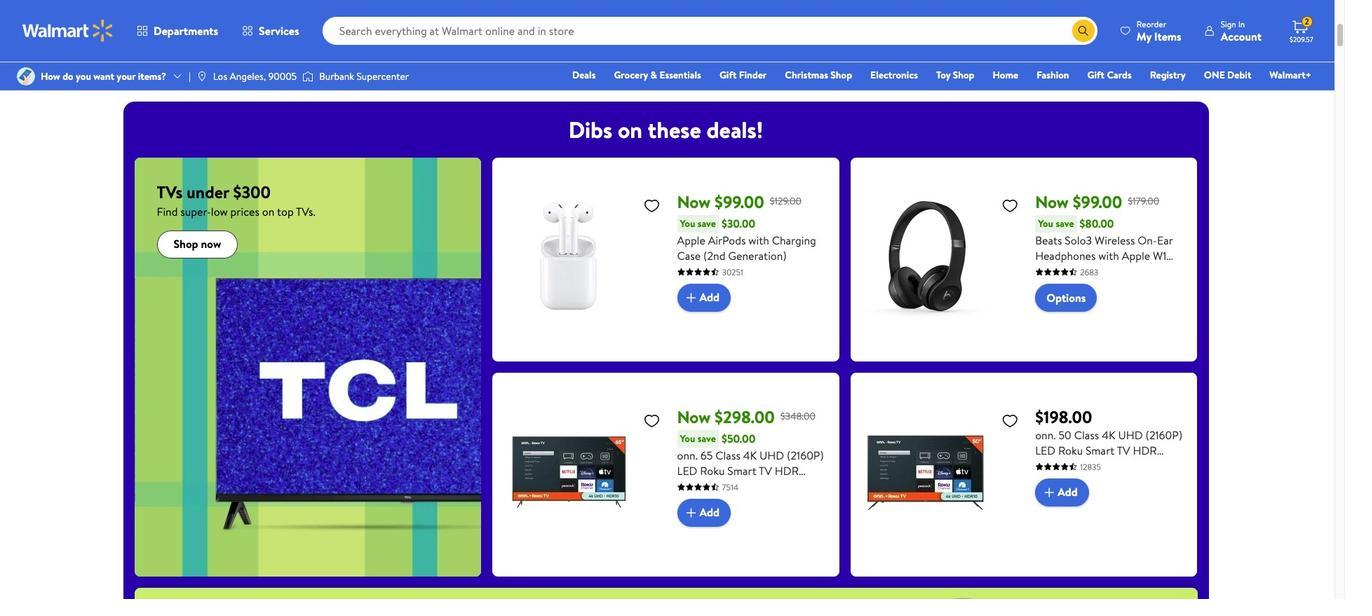 Task type: locate. For each thing, give the bounding box(es) containing it.
0 horizontal spatial home
[[823, 54, 849, 68]]

0 horizontal spatial headphones
[[738, 54, 791, 68]]

& up the cards
[[1128, 54, 1135, 68]]

0 horizontal spatial add to cart image
[[683, 289, 700, 306]]

save up solo3
[[1056, 217, 1075, 231]]

roku
[[1059, 443, 1083, 459], [700, 463, 725, 479]]

tvs for $300
[[157, 180, 183, 204]]

shop by price link
[[480, 0, 553, 68]]

0 horizontal spatial deals
[[186, 54, 208, 68]]

tv down now $298.00 $348.00
[[759, 463, 772, 479]]

 image right the |
[[196, 71, 208, 82]]

you
[[76, 69, 91, 83]]

under inside tvs under $300 find super-low prices on top tvs.
[[187, 180, 229, 204]]

deals!
[[707, 114, 763, 145]]

& inside cell phones & wearables
[[1128, 54, 1135, 68]]

1 horizontal spatial under
[[251, 64, 276, 78]]

0 vertical spatial 4k
[[1102, 428, 1116, 443]]

4k
[[1102, 428, 1116, 443], [744, 448, 757, 463]]

& up one
[[1206, 54, 1213, 68]]

by
[[511, 54, 521, 68]]

apple left w1
[[1122, 248, 1151, 264]]

class
[[1075, 428, 1100, 443], [716, 448, 741, 463]]

1 horizontal spatial on
[[618, 114, 643, 145]]

smart inside the you save $50.00 onn. 65 class 4k uhd (2160p) led roku smart tv hdr (100012587)
[[728, 463, 757, 479]]

$30.00
[[722, 216, 756, 232]]

0 horizontal spatial 4k
[[744, 448, 757, 463]]

you inside you save $30.00 apple airpods with charging case (2nd generation)
[[680, 217, 696, 231]]

$298.00
[[715, 405, 775, 429]]

1 vertical spatial add
[[1058, 485, 1078, 501]]

save inside the you save $80.00 beats solo3 wireless on-ear headphones with apple w1 headphone chip - black
[[1056, 217, 1075, 231]]

you up case
[[680, 217, 696, 231]]

$99.00 up $80.00
[[1073, 190, 1123, 214]]

smart left home
[[907, 54, 932, 68]]

uhd right '50'
[[1119, 428, 1143, 443]]

led left '50'
[[1036, 443, 1056, 459]]

toy
[[937, 68, 951, 82]]

1 horizontal spatial hdr
[[1133, 443, 1157, 459]]

my
[[1137, 28, 1152, 44]]

wireless
[[1095, 233, 1135, 248]]

clear search field text image
[[1056, 25, 1067, 36]]

$348.00
[[781, 410, 816, 424]]

shop inside button
[[174, 237, 198, 252]]

home link
[[987, 67, 1025, 83]]

1 horizontal spatial gift
[[1088, 68, 1105, 82]]

pc gaming image
[[996, 0, 1046, 50]]

1 horizontal spatial roku
[[1059, 443, 1083, 459]]

2 gift from the left
[[1088, 68, 1105, 82]]

2 horizontal spatial under
[[353, 54, 378, 68]]

0 horizontal spatial under
[[187, 180, 229, 204]]

headphones up finder
[[738, 54, 791, 68]]

save up airpods
[[698, 217, 716, 231]]

led
[[1036, 443, 1056, 459], [677, 463, 698, 479]]

tvs up angeles,
[[239, 54, 254, 68]]

home
[[934, 54, 958, 68]]

add to cart image for add "button" below (100012585)
[[1041, 485, 1058, 501]]

tv inside the you save $50.00 onn. 65 class 4k uhd (2160p) led roku smart tv hdr (100012587)
[[759, 463, 772, 479]]

shop right toy
[[953, 68, 975, 82]]

0 horizontal spatial roku
[[700, 463, 725, 479]]

0 horizontal spatial (2160p)
[[787, 448, 824, 463]]

1 horizontal spatial with
[[1099, 248, 1120, 264]]

1 vertical spatial add to cart image
[[1041, 485, 1058, 501]]

 image left how
[[17, 67, 35, 86]]

0 vertical spatial add to cart image
[[683, 289, 700, 306]]

1 horizontal spatial tvs
[[239, 54, 254, 68]]

add button down (100012587)
[[677, 499, 731, 527]]

90005
[[268, 69, 297, 83]]

0 horizontal spatial $99.00
[[715, 190, 764, 214]]

add down (100012585)
[[1058, 485, 1078, 501]]

home up christmas shop
[[823, 54, 849, 68]]

fashion
[[1037, 68, 1070, 82]]

save up 65
[[698, 432, 716, 446]]

0 vertical spatial headphones
[[738, 54, 791, 68]]

w1
[[1153, 248, 1167, 264]]

1 vertical spatial $300
[[233, 180, 271, 204]]

cell phones and wearables g image
[[1080, 0, 1131, 50]]

0 horizontal spatial  image
[[17, 67, 35, 86]]

essentials
[[660, 68, 702, 82]]

1 vertical spatial roku
[[700, 463, 725, 479]]

1 vertical spatial on
[[262, 204, 275, 219]]

cell
[[1076, 54, 1093, 68]]

now $298.00 $348.00
[[677, 405, 816, 429]]

65
[[701, 448, 713, 463]]

tvs image
[[575, 0, 625, 50]]

under inside tvs $300 & under
[[251, 64, 276, 78]]

angeles,
[[230, 69, 266, 83]]

tvs
[[239, 54, 254, 68], [593, 54, 608, 68], [157, 180, 183, 204]]

1 vertical spatial (2160p)
[[787, 448, 824, 463]]

tvs $300 & under link
[[227, 0, 300, 78]]

2 vertical spatial add
[[700, 505, 720, 521]]

1 vertical spatial 4k
[[744, 448, 757, 463]]

2 $209.57
[[1290, 16, 1314, 44]]

shop left now
[[174, 237, 198, 252]]

tvs inside tvs link
[[593, 54, 608, 68]]

shop now button
[[157, 231, 238, 259]]

& right the tablets
[[706, 54, 713, 68]]

home inside home theater link
[[823, 54, 849, 68]]

$300 inside tvs $300 & under
[[257, 54, 279, 68]]

add to cart image for add "button" for $99.00
[[683, 289, 700, 306]]

|
[[189, 69, 191, 83]]

save
[[698, 217, 716, 231], [1056, 217, 1075, 231], [698, 432, 716, 446]]

gift
[[720, 68, 737, 82], [1088, 68, 1105, 82]]

in
[[1239, 18, 1246, 30]]

generation)
[[728, 248, 787, 264]]

fashion link
[[1031, 67, 1076, 83]]

0 vertical spatial hdr
[[1133, 443, 1157, 459]]

gift left finder
[[720, 68, 737, 82]]

tvs $300 & under
[[239, 54, 288, 78]]

pc
[[998, 54, 1011, 68]]

1 deals from the left
[[186, 54, 208, 68]]

shop left 'all'
[[151, 54, 172, 68]]

& up toy shop
[[961, 54, 967, 68]]

2 vertical spatial smart
[[728, 463, 757, 479]]

add to cart image down (100012585)
[[1041, 485, 1058, 501]]

4k right '50'
[[1102, 428, 1116, 443]]

(2160p) inside the you save $50.00 onn. 65 class 4k uhd (2160p) led roku smart tv hdr (100012587)
[[787, 448, 824, 463]]

toy shop link
[[930, 67, 981, 83]]

0 vertical spatial roku
[[1059, 443, 1083, 459]]

(2160p) inside $198.00 onn. 50 class 4k uhd (2160p) led roku smart tv hdr (100012585)
[[1146, 428, 1183, 443]]

1 horizontal spatial tv
[[1117, 443, 1131, 459]]

uhd down now $298.00 $348.00
[[760, 448, 785, 463]]

hdr inside the you save $50.00 onn. 65 class 4k uhd (2160p) led roku smart tv hdr (100012587)
[[775, 463, 799, 479]]

& inside tvs $300 & under
[[281, 54, 288, 68]]

0 horizontal spatial class
[[716, 448, 741, 463]]

now up beats
[[1036, 190, 1069, 214]]

2 horizontal spatial tvs
[[593, 54, 608, 68]]

class right '50'
[[1075, 428, 1100, 443]]

1 gift from the left
[[720, 68, 737, 82]]

smart up 7514
[[728, 463, 757, 479]]

add button
[[677, 284, 731, 312], [1036, 479, 1089, 507], [677, 499, 731, 527]]

you inside the you save $50.00 onn. 65 class 4k uhd (2160p) led roku smart tv hdr (100012587)
[[680, 432, 696, 446]]

you save $30.00 apple airpods with charging case (2nd generation)
[[677, 216, 817, 264]]

apple inside you save $30.00 apple airpods with charging case (2nd generation)
[[677, 233, 706, 248]]

deals down apple deals image
[[433, 54, 455, 68]]

0 horizontal spatial led
[[677, 463, 698, 479]]

save for now $99.00 $129.00
[[698, 217, 716, 231]]

4k inside $198.00 onn. 50 class 4k uhd (2160p) led roku smart tv hdr (100012585)
[[1102, 428, 1116, 443]]

shop all deals
[[151, 54, 208, 68]]

0 vertical spatial led
[[1036, 443, 1056, 459]]

save inside you save $30.00 apple airpods with charging case (2nd generation)
[[698, 217, 716, 231]]

0 horizontal spatial uhd
[[760, 448, 785, 463]]

onn. left 65
[[677, 448, 698, 463]]

0 vertical spatial (2160p)
[[1146, 428, 1183, 443]]

roku up 12835
[[1059, 443, 1083, 459]]

0 vertical spatial on
[[618, 114, 643, 145]]

beats
[[1036, 233, 1063, 248]]

cameras & drones
[[1166, 54, 1213, 78]]

save for now $99.00 $179.00
[[1056, 217, 1075, 231]]

0 vertical spatial home
[[823, 54, 849, 68]]

one debit
[[1204, 68, 1252, 82]]

you left $50.00
[[680, 432, 696, 446]]

class down $50.00
[[716, 448, 741, 463]]

electronics
[[871, 68, 918, 82]]

1 vertical spatial smart
[[1086, 443, 1115, 459]]

charging
[[772, 233, 817, 248]]

headphone
[[1036, 264, 1092, 279]]

headphones up 2683
[[1036, 248, 1096, 264]]

you up beats
[[1038, 217, 1054, 231]]

home inside home link
[[993, 68, 1019, 82]]

0 vertical spatial smart
[[907, 54, 932, 68]]

2
[[1305, 16, 1310, 28]]

registry
[[1150, 68, 1186, 82]]

smart inside smart home & networking
[[907, 54, 932, 68]]

with down $30.00
[[749, 233, 770, 248]]

save inside the you save $50.00 onn. 65 class 4k uhd (2160p) led roku smart tv hdr (100012587)
[[698, 432, 716, 446]]

onn. left '50'
[[1036, 428, 1056, 443]]

deals up the |
[[186, 54, 208, 68]]

shop left by
[[487, 54, 509, 68]]

 image
[[17, 67, 35, 86], [196, 71, 208, 82]]

1 vertical spatial home
[[993, 68, 1019, 82]]

christmas
[[785, 68, 829, 82]]

$99.00 for now $99.00 $129.00
[[715, 190, 764, 214]]

tv
[[1117, 443, 1131, 459], [759, 463, 772, 479]]

with
[[749, 233, 770, 248], [1099, 248, 1120, 264]]

you save $80.00 beats solo3 wireless on-ear headphones with apple w1 headphone chip - black
[[1036, 216, 1174, 279]]

uhd inside $198.00 onn. 50 class 4k uhd (2160p) led roku smart tv hdr (100012585)
[[1119, 428, 1143, 443]]

1 horizontal spatial  image
[[196, 71, 208, 82]]

laptops under $400 image
[[322, 0, 373, 50]]

1 horizontal spatial (2160p)
[[1146, 428, 1183, 443]]

add button for $298.00
[[677, 499, 731, 527]]

computers and tablets image
[[659, 0, 710, 50]]

& up christmas
[[793, 54, 800, 68]]

add to cart image
[[683, 289, 700, 306], [1041, 485, 1058, 501]]

under inside laptops under $400
[[353, 54, 378, 68]]

0 vertical spatial class
[[1075, 428, 1100, 443]]

0 vertical spatial $300
[[257, 54, 279, 68]]

sign in to add to favorites list, beats solo3 wireless on-ear headphones with apple w1 headphone chip - black image
[[1002, 197, 1019, 214]]

0 vertical spatial tv
[[1117, 443, 1131, 459]]

2 horizontal spatial smart
[[1086, 443, 1115, 459]]

1 $99.00 from the left
[[715, 190, 764, 214]]

los
[[213, 69, 227, 83]]

(2nd
[[704, 248, 726, 264]]

 image
[[303, 69, 314, 83]]

1 vertical spatial headphones
[[1036, 248, 1096, 264]]

gift down cell
[[1088, 68, 1105, 82]]

one
[[1204, 68, 1226, 82]]

tvs inside tvs $300 & under
[[239, 54, 254, 68]]

apple deals image
[[407, 0, 457, 50]]

1 horizontal spatial 4k
[[1102, 428, 1116, 443]]

4k inside the you save $50.00 onn. 65 class 4k uhd (2160p) led roku smart tv hdr (100012587)
[[744, 448, 757, 463]]

cameras & drones link
[[1153, 0, 1226, 78]]

computers & tablets
[[656, 54, 713, 78]]

onn. inside $198.00 onn. 50 class 4k uhd (2160p) led roku smart tv hdr (100012585)
[[1036, 428, 1056, 443]]

tvs left low
[[157, 180, 183, 204]]

add
[[700, 290, 720, 305], [1058, 485, 1078, 501], [700, 505, 720, 521]]

1 vertical spatial uhd
[[760, 448, 785, 463]]

1 horizontal spatial smart
[[907, 54, 932, 68]]

add button down the 30251
[[677, 284, 731, 312]]

2 deals from the left
[[433, 54, 455, 68]]

now
[[677, 190, 711, 214], [1036, 190, 1069, 214], [677, 405, 711, 429]]

1 vertical spatial class
[[716, 448, 741, 463]]

1 horizontal spatial add to cart image
[[1041, 485, 1058, 501]]

apple inside the you save $80.00 beats solo3 wireless on-ear headphones with apple w1 headphone chip - black
[[1122, 248, 1151, 264]]

0 vertical spatial uhd
[[1119, 428, 1143, 443]]

class inside $198.00 onn. 50 class 4k uhd (2160p) led roku smart tv hdr (100012585)
[[1075, 428, 1100, 443]]

with left -
[[1099, 248, 1120, 264]]

smart up 12835
[[1086, 443, 1115, 459]]

0 horizontal spatial smart
[[728, 463, 757, 479]]

theater
[[851, 54, 883, 68]]

(100012585)
[[1036, 459, 1095, 474]]

burbank
[[319, 69, 354, 83]]

you inside the you save $80.00 beats solo3 wireless on-ear headphones with apple w1 headphone chip - black
[[1038, 217, 1054, 231]]

on left top
[[262, 204, 275, 219]]

now $99.00 $179.00
[[1036, 190, 1160, 214]]

1 horizontal spatial led
[[1036, 443, 1056, 459]]

1 vertical spatial led
[[677, 463, 698, 479]]

add to cart image down case
[[683, 289, 700, 306]]

your
[[117, 69, 136, 83]]

headphones & speakers
[[738, 54, 800, 78]]

you for now $99.00 $129.00
[[680, 217, 696, 231]]

& inside headphones & speakers
[[793, 54, 800, 68]]

tv right (100012585)
[[1117, 443, 1131, 459]]

tvs up deals
[[593, 54, 608, 68]]

chip
[[1094, 264, 1117, 279]]

1 vertical spatial hdr
[[775, 463, 799, 479]]

1 horizontal spatial deals
[[433, 54, 455, 68]]

2 horizontal spatial apple
[[1122, 248, 1151, 264]]

0 horizontal spatial on
[[262, 204, 275, 219]]

under for $300
[[187, 180, 229, 204]]

class inside the you save $50.00 onn. 65 class 4k uhd (2160p) led roku smart tv hdr (100012587)
[[716, 448, 741, 463]]

1 horizontal spatial $99.00
[[1073, 190, 1123, 214]]

led left 65
[[677, 463, 698, 479]]

$300 up los angeles, 90005 at left top
[[257, 54, 279, 68]]

on inside tvs under $300 find super-low prices on top tvs.
[[262, 204, 275, 219]]

add down (2nd
[[700, 290, 720, 305]]

0 horizontal spatial tvs
[[157, 180, 183, 204]]

solo3
[[1065, 233, 1093, 248]]

gift inside "link"
[[1088, 68, 1105, 82]]

now for now $99.00 $179.00
[[1036, 190, 1069, 214]]

now right sign in to add to favorites list, apple airpods with charging case (2nd generation) icon
[[677, 190, 711, 214]]

home down pc
[[993, 68, 1019, 82]]

super-
[[181, 204, 211, 219]]

0 horizontal spatial with
[[749, 233, 770, 248]]

add for $298.00
[[700, 505, 720, 521]]

1 vertical spatial tv
[[759, 463, 772, 479]]

0 horizontal spatial onn.
[[677, 448, 698, 463]]

2683
[[1081, 266, 1099, 278]]

apple left airpods
[[677, 233, 706, 248]]

4k down $50.00
[[744, 448, 757, 463]]

add button down (100012585)
[[1036, 479, 1089, 507]]

with inside the you save $80.00 beats solo3 wireless on-ear headphones with apple w1 headphone chip - black
[[1099, 248, 1120, 264]]

1 horizontal spatial headphones
[[1036, 248, 1096, 264]]

now for now $298.00 $348.00
[[677, 405, 711, 429]]

0 horizontal spatial hdr
[[775, 463, 799, 479]]

1 horizontal spatial onn.
[[1036, 428, 1056, 443]]

shop by price image
[[491, 0, 541, 50]]

0 horizontal spatial tv
[[759, 463, 772, 479]]

smart inside $198.00 onn. 50 class 4k uhd (2160p) led roku smart tv hdr (100012585)
[[1086, 443, 1115, 459]]

with inside you save $30.00 apple airpods with charging case (2nd generation)
[[749, 233, 770, 248]]

on-
[[1138, 233, 1158, 248]]

1 horizontal spatial uhd
[[1119, 428, 1143, 443]]

$179.00
[[1128, 194, 1160, 208]]

apple down apple deals image
[[406, 54, 431, 68]]

1 horizontal spatial class
[[1075, 428, 1100, 443]]

0 vertical spatial add
[[700, 290, 720, 305]]

0 horizontal spatial gift
[[720, 68, 737, 82]]

roku up 7514
[[700, 463, 725, 479]]

1 vertical spatial onn.
[[677, 448, 698, 463]]

$99.00 up $30.00
[[715, 190, 764, 214]]

0 vertical spatial onn.
[[1036, 428, 1056, 443]]

headphones inside headphones & speakers
[[738, 54, 791, 68]]

& up 90005
[[281, 54, 288, 68]]

add down (100012587)
[[700, 505, 720, 521]]

tvs inside tvs under $300 find super-low prices on top tvs.
[[157, 180, 183, 204]]

1 horizontal spatial home
[[993, 68, 1019, 82]]

now up 65
[[677, 405, 711, 429]]

2 $99.00 from the left
[[1073, 190, 1123, 214]]

sign in to add to favorites list, onn. 65 class 4k uhd (2160p) led roku smart tv hdr (100012587) image
[[644, 412, 661, 430]]

cell phones & wearables link
[[1069, 0, 1142, 78]]

on right dibs
[[618, 114, 643, 145]]

shop by price
[[487, 54, 545, 68]]

$300 right low
[[233, 180, 271, 204]]

all
[[174, 54, 184, 68]]

1 horizontal spatial apple
[[677, 233, 706, 248]]



Task type: vqa. For each thing, say whether or not it's contained in the screenshot.
Case
yes



Task type: describe. For each thing, give the bounding box(es) containing it.
add for $99.00
[[700, 290, 720, 305]]

soundbars image
[[828, 0, 878, 50]]

sign in to add to favorites list, onn. 50 class 4k uhd (2160p) led roku smart tv hdr (100012585) image
[[1002, 412, 1019, 430]]

deals link
[[566, 67, 602, 83]]

cards
[[1107, 68, 1132, 82]]

gift cards
[[1088, 68, 1132, 82]]

 image for how
[[17, 67, 35, 86]]

departments
[[154, 23, 218, 39]]

$50.00
[[722, 432, 756, 447]]

computers
[[656, 54, 704, 68]]

now
[[201, 237, 221, 252]]

onn. inside the you save $50.00 onn. 65 class 4k uhd (2160p) led roku smart tv hdr (100012587)
[[677, 448, 698, 463]]

items
[[1155, 28, 1182, 44]]

-
[[1120, 264, 1124, 279]]

walmart+
[[1270, 68, 1312, 82]]

these
[[648, 114, 701, 145]]

now $99.00 $129.00
[[677, 190, 802, 214]]

you for now $298.00 $348.00
[[680, 432, 696, 446]]

one debit link
[[1198, 67, 1258, 83]]

headphones and speakers image
[[743, 0, 794, 50]]

& inside cameras & drones
[[1206, 54, 1213, 68]]

tvs $300 & under image
[[238, 0, 289, 50]]

want
[[93, 69, 114, 83]]

home for home
[[993, 68, 1019, 82]]

services button
[[230, 14, 311, 48]]

options
[[1047, 290, 1086, 306]]

options link
[[1036, 284, 1098, 312]]

reorder
[[1137, 18, 1167, 30]]

shop for shop all deals
[[151, 54, 172, 68]]

cameras and drones image
[[1164, 0, 1215, 50]]

$80.00
[[1080, 216, 1114, 232]]

tvs under $300 find super-low prices on top tvs.
[[157, 180, 316, 219]]

7514
[[722, 482, 739, 494]]

walmart image
[[22, 20, 114, 42]]

departments button
[[125, 14, 230, 48]]

debit
[[1228, 68, 1252, 82]]

gaming
[[1013, 54, 1044, 68]]

uhd inside the you save $50.00 onn. 65 class 4k uhd (2160p) led roku smart tv hdr (100012587)
[[760, 448, 785, 463]]

you save $50.00 onn. 65 class 4k uhd (2160p) led roku smart tv hdr (100012587)
[[677, 432, 824, 494]]

save for now $298.00 $348.00
[[698, 432, 716, 446]]

home theater
[[823, 54, 883, 68]]

dibs on these deals!
[[569, 114, 763, 145]]

add to cart image
[[683, 505, 700, 522]]

grocery & essentials link
[[608, 67, 708, 83]]

Walmart Site-Wide search field
[[322, 17, 1098, 45]]

tvs for &
[[239, 54, 254, 68]]

gift for gift cards
[[1088, 68, 1105, 82]]

tv inside $198.00 onn. 50 class 4k uhd (2160p) led roku smart tv hdr (100012585)
[[1117, 443, 1131, 459]]

networking
[[913, 64, 961, 78]]

gift cards link
[[1082, 67, 1138, 83]]

& inside computers & tablets
[[706, 54, 713, 68]]

tvs link
[[564, 0, 637, 68]]

home for home theater
[[823, 54, 849, 68]]

led inside the you save $50.00 onn. 65 class 4k uhd (2160p) led roku smart tv hdr (100012587)
[[677, 463, 698, 479]]

how
[[41, 69, 60, 83]]

& inside smart home & networking
[[961, 54, 967, 68]]

$300 inside tvs under $300 find super-low prices on top tvs.
[[233, 180, 271, 204]]

gift finder
[[720, 68, 767, 82]]

reorder my items
[[1137, 18, 1182, 44]]

smart home and networking image
[[912, 0, 962, 50]]

under for $400
[[353, 54, 378, 68]]

cameras
[[1166, 54, 1204, 68]]

top
[[277, 204, 294, 219]]

roku inside $198.00 onn. 50 class 4k uhd (2160p) led roku smart tv hdr (100012585)
[[1059, 443, 1083, 459]]

shop down home theater
[[831, 68, 853, 82]]

finder
[[739, 68, 767, 82]]

registry link
[[1144, 67, 1193, 83]]

Search search field
[[322, 17, 1098, 45]]

ear
[[1158, 233, 1174, 248]]

$99.00 for now $99.00 $179.00
[[1073, 190, 1123, 214]]

$198.00
[[1036, 405, 1093, 429]]

case
[[677, 248, 701, 264]]

you for now $99.00 $179.00
[[1038, 217, 1054, 231]]

$400
[[336, 64, 359, 78]]

roku inside the you save $50.00 onn. 65 class 4k uhd (2160p) led roku smart tv hdr (100012587)
[[700, 463, 725, 479]]

how do you want your items?
[[41, 69, 166, 83]]

& right grocery
[[651, 68, 657, 82]]

price
[[523, 54, 545, 68]]

12835
[[1081, 461, 1101, 473]]

apple deals link
[[395, 0, 468, 68]]

christmas shop link
[[779, 67, 859, 83]]

$198.00 onn. 50 class 4k uhd (2160p) led roku smart tv hdr (100012585)
[[1036, 405, 1183, 474]]

 image for los
[[196, 71, 208, 82]]

shop for shop now
[[174, 237, 198, 252]]

(100012587)
[[677, 479, 737, 494]]

led inside $198.00 onn. 50 class 4k uhd (2160p) led roku smart tv hdr (100012585)
[[1036, 443, 1056, 459]]

prices
[[231, 204, 260, 219]]

electronics link
[[864, 67, 925, 83]]

hdr inside $198.00 onn. 50 class 4k uhd (2160p) led roku smart tv hdr (100012585)
[[1133, 443, 1157, 459]]

speakers
[[750, 64, 787, 78]]

sign in to add to favorites list, apple airpods with charging case (2nd generation) image
[[644, 197, 661, 214]]

add button for $99.00
[[677, 284, 731, 312]]

sign in account
[[1221, 18, 1262, 44]]

smart home & networking
[[907, 54, 967, 78]]

laptops under $400 link
[[311, 0, 384, 78]]

search icon image
[[1078, 25, 1089, 36]]

30251
[[722, 266, 744, 278]]

shop all deals image
[[154, 0, 205, 50]]

now for now $99.00 $129.00
[[677, 190, 711, 214]]

computers & tablets link
[[648, 0, 721, 78]]

$209.57
[[1290, 34, 1314, 44]]

gift for gift finder
[[720, 68, 737, 82]]

shop now
[[174, 237, 221, 252]]

next slide for chipmodulewithimages list image
[[1164, 22, 1198, 56]]

0 horizontal spatial apple
[[406, 54, 431, 68]]

black
[[1127, 264, 1153, 279]]

tablets
[[670, 64, 699, 78]]

headphones inside the you save $80.00 beats solo3 wireless on-ear headphones with apple w1 headphone chip - black
[[1036, 248, 1096, 264]]

$129.00
[[770, 194, 802, 208]]

shop all deals link
[[143, 0, 216, 68]]

wearables
[[1084, 64, 1126, 78]]

apple deals
[[406, 54, 457, 68]]

burbank supercenter
[[319, 69, 409, 83]]

drones
[[1175, 64, 1204, 78]]

phones
[[1095, 54, 1126, 68]]

gift finder link
[[713, 67, 773, 83]]

airpods
[[708, 233, 746, 248]]

shop for shop by price
[[487, 54, 509, 68]]



